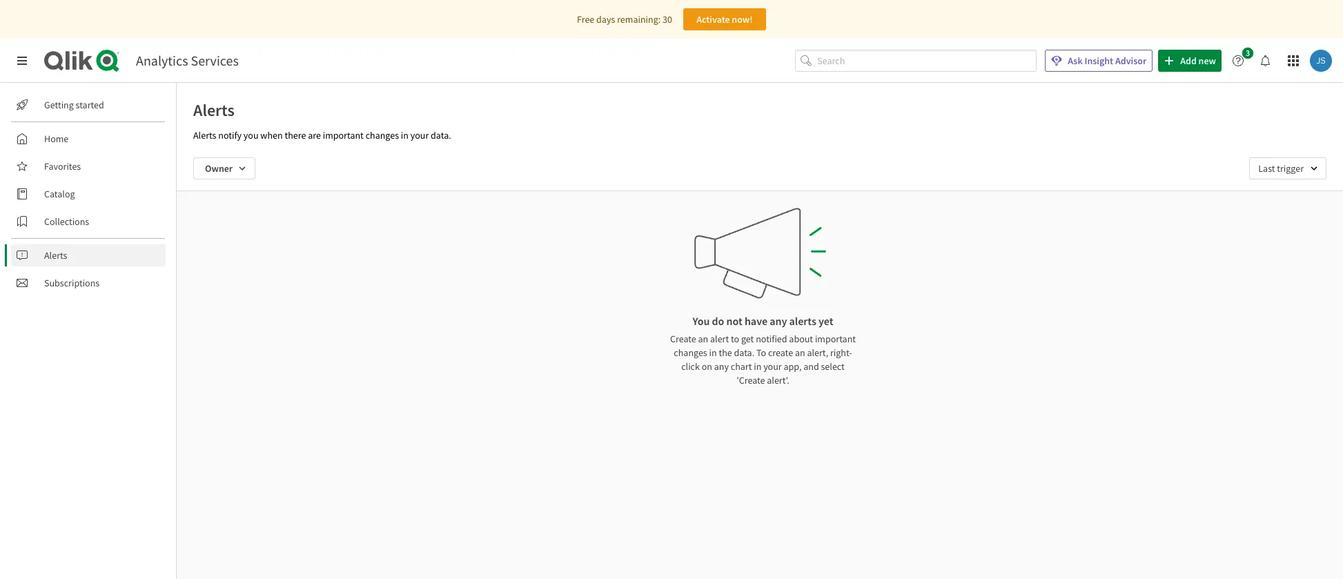 Task type: describe. For each thing, give the bounding box(es) containing it.
getting started link
[[11, 94, 166, 116]]

click
[[681, 360, 700, 373]]

add new
[[1180, 55, 1216, 67]]

now!
[[732, 13, 753, 26]]

free
[[577, 13, 594, 26]]

last trigger
[[1258, 162, 1304, 175]]

alert
[[710, 333, 729, 345]]

1 horizontal spatial any
[[770, 314, 787, 328]]

services
[[191, 52, 239, 69]]

3
[[1246, 48, 1250, 58]]

to
[[731, 333, 739, 345]]

alerts
[[789, 314, 816, 328]]

home
[[44, 133, 69, 145]]

alerts notify you when there are important changes in your data.
[[193, 129, 451, 141]]

new
[[1199, 55, 1216, 67]]

insight
[[1085, 55, 1113, 67]]

add
[[1180, 55, 1197, 67]]

searchbar element
[[795, 49, 1037, 72]]

0 vertical spatial in
[[401, 129, 409, 141]]

favorites link
[[11, 155, 166, 177]]

collections
[[44, 215, 89, 228]]

days
[[596, 13, 615, 26]]

catalog link
[[11, 183, 166, 205]]

0 vertical spatial alerts
[[193, 99, 235, 121]]

owner
[[205, 162, 233, 175]]

alert,
[[807, 346, 828, 359]]

changes inside 'you do not have any alerts yet create an alert to get notified about important changes in the data. to create an alert, right- click on any chart in your app, and select 'create alert'.'
[[674, 346, 707, 359]]

subscriptions link
[[11, 272, 166, 294]]

yet
[[819, 314, 833, 328]]

activate now!
[[696, 13, 753, 26]]

when
[[260, 129, 283, 141]]

ask insight advisor button
[[1045, 50, 1153, 72]]

'create
[[737, 374, 765, 387]]

3 button
[[1227, 48, 1258, 72]]

analytics
[[136, 52, 188, 69]]

right-
[[830, 346, 852, 359]]

create
[[670, 333, 696, 345]]

about
[[789, 333, 813, 345]]

started
[[76, 99, 104, 111]]

subscriptions
[[44, 277, 100, 289]]

do
[[712, 314, 724, 328]]

favorites
[[44, 160, 81, 173]]

add new button
[[1158, 50, 1222, 72]]

select
[[821, 360, 845, 373]]

close sidebar menu image
[[17, 55, 28, 66]]

remaining:
[[617, 13, 661, 26]]

0 vertical spatial important
[[323, 129, 364, 141]]

free days remaining: 30
[[577, 13, 672, 26]]

0 vertical spatial an
[[698, 333, 708, 345]]

Search text field
[[817, 49, 1037, 72]]

get
[[741, 333, 754, 345]]



Task type: locate. For each thing, give the bounding box(es) containing it.
trigger
[[1277, 162, 1304, 175]]

alerts link
[[11, 244, 166, 266]]

1 vertical spatial data.
[[734, 346, 754, 359]]

catalog
[[44, 188, 75, 200]]

1 horizontal spatial changes
[[674, 346, 707, 359]]

0 vertical spatial changes
[[366, 129, 399, 141]]

1 horizontal spatial data.
[[734, 346, 754, 359]]

getting
[[44, 99, 74, 111]]

1 horizontal spatial your
[[763, 360, 782, 373]]

0 horizontal spatial an
[[698, 333, 708, 345]]

alerts up notify
[[193, 99, 235, 121]]

an
[[698, 333, 708, 345], [795, 346, 805, 359]]

1 vertical spatial any
[[714, 360, 729, 373]]

30
[[663, 13, 672, 26]]

changes
[[366, 129, 399, 141], [674, 346, 707, 359]]

in
[[401, 129, 409, 141], [709, 346, 717, 359], [754, 360, 762, 373]]

Last trigger field
[[1249, 157, 1327, 179]]

alert'.
[[767, 374, 789, 387]]

0 horizontal spatial important
[[323, 129, 364, 141]]

0 vertical spatial your
[[410, 129, 429, 141]]

owner button
[[193, 157, 255, 179]]

filters region
[[177, 146, 1343, 190]]

the
[[719, 346, 732, 359]]

2 vertical spatial in
[[754, 360, 762, 373]]

important inside 'you do not have any alerts yet create an alert to get notified about important changes in the data. to create an alert, right- click on any chart in your app, and select 'create alert'.'
[[815, 333, 856, 345]]

and
[[804, 360, 819, 373]]

data. inside 'you do not have any alerts yet create an alert to get notified about important changes in the data. to create an alert, right- click on any chart in your app, and select 'create alert'.'
[[734, 346, 754, 359]]

1 vertical spatial changes
[[674, 346, 707, 359]]

data.
[[431, 129, 451, 141], [734, 346, 754, 359]]

1 vertical spatial an
[[795, 346, 805, 359]]

0 horizontal spatial your
[[410, 129, 429, 141]]

any up notified at the right bottom of page
[[770, 314, 787, 328]]

are
[[308, 129, 321, 141]]

jacob simon image
[[1310, 50, 1332, 72]]

you
[[244, 129, 259, 141]]

not
[[726, 314, 742, 328]]

advisor
[[1115, 55, 1147, 67]]

2 vertical spatial alerts
[[44, 249, 67, 262]]

0 vertical spatial data.
[[431, 129, 451, 141]]

0 horizontal spatial any
[[714, 360, 729, 373]]

activate
[[696, 13, 730, 26]]

changes up click
[[674, 346, 707, 359]]

ask insight advisor
[[1068, 55, 1147, 67]]

home link
[[11, 128, 166, 150]]

alerts inside the navigation pane element
[[44, 249, 67, 262]]

1 horizontal spatial important
[[815, 333, 856, 345]]

notified
[[756, 333, 787, 345]]

notify
[[218, 129, 242, 141]]

ask
[[1068, 55, 1083, 67]]

have
[[745, 314, 768, 328]]

create
[[768, 346, 793, 359]]

any down the
[[714, 360, 729, 373]]

you
[[693, 314, 710, 328]]

1 vertical spatial in
[[709, 346, 717, 359]]

navigation pane element
[[0, 88, 176, 300]]

0 horizontal spatial in
[[401, 129, 409, 141]]

last
[[1258, 162, 1275, 175]]

0 horizontal spatial changes
[[366, 129, 399, 141]]

important right are
[[323, 129, 364, 141]]

1 horizontal spatial in
[[709, 346, 717, 359]]

alerts up "subscriptions"
[[44, 249, 67, 262]]

collections link
[[11, 211, 166, 233]]

activate now! link
[[683, 8, 766, 30]]

1 horizontal spatial an
[[795, 346, 805, 359]]

alerts
[[193, 99, 235, 121], [193, 129, 216, 141], [44, 249, 67, 262]]

chart
[[731, 360, 752, 373]]

an left alert
[[698, 333, 708, 345]]

any
[[770, 314, 787, 328], [714, 360, 729, 373]]

2 horizontal spatial in
[[754, 360, 762, 373]]

1 vertical spatial important
[[815, 333, 856, 345]]

app,
[[784, 360, 802, 373]]

your inside 'you do not have any alerts yet create an alert to get notified about important changes in the data. to create an alert, right- click on any chart in your app, and select 'create alert'.'
[[763, 360, 782, 373]]

you do not have any alerts yet create an alert to get notified about important changes in the data. to create an alert, right- click on any chart in your app, and select 'create alert'.
[[670, 314, 856, 387]]

to
[[756, 346, 766, 359]]

1 vertical spatial your
[[763, 360, 782, 373]]

1 vertical spatial alerts
[[193, 129, 216, 141]]

on
[[702, 360, 712, 373]]

changes right are
[[366, 129, 399, 141]]

important
[[323, 129, 364, 141], [815, 333, 856, 345]]

getting started
[[44, 99, 104, 111]]

alerts left notify
[[193, 129, 216, 141]]

analytics services element
[[136, 52, 239, 69]]

your
[[410, 129, 429, 141], [763, 360, 782, 373]]

there
[[285, 129, 306, 141]]

analytics services
[[136, 52, 239, 69]]

0 horizontal spatial data.
[[431, 129, 451, 141]]

0 vertical spatial any
[[770, 314, 787, 328]]

important up right-
[[815, 333, 856, 345]]

an down about on the right bottom of page
[[795, 346, 805, 359]]



Task type: vqa. For each thing, say whether or not it's contained in the screenshot.
Getting Started at the left top of page
yes



